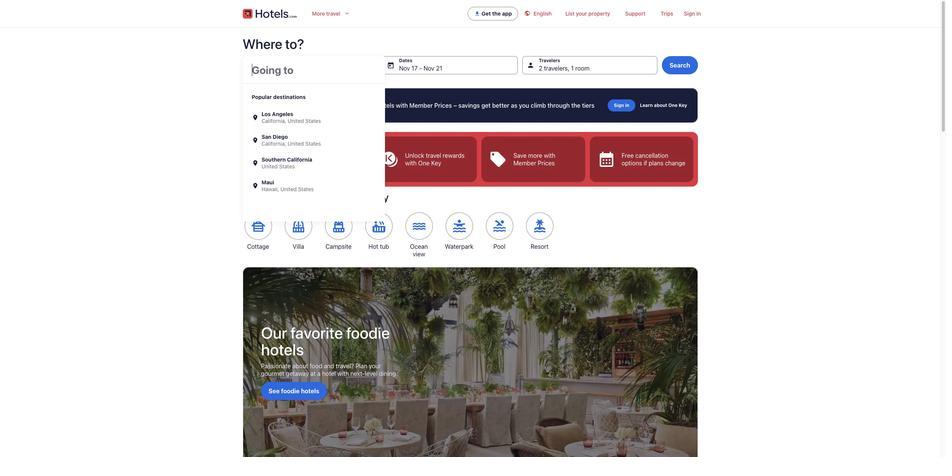 Task type: describe. For each thing, give the bounding box(es) containing it.
2 travelers, 1 room
[[539, 65, 590, 72]]

travel?
[[336, 363, 354, 370]]

2 travelers, 1 room button
[[522, 56, 658, 74]]

los
[[262, 111, 271, 117]]

united inside maui hawaii, united states
[[281, 186, 297, 192]]

ocean view
[[410, 243, 428, 258]]

learn about one key
[[640, 102, 687, 108]]

english button
[[519, 6, 558, 21]]

your left 'new'
[[286, 191, 307, 203]]

villa button
[[283, 213, 314, 250]]

stay inside find and book your perfect stay
[[297, 159, 317, 172]]

more travel
[[312, 10, 341, 17]]

find and book your perfect stay
[[261, 147, 350, 172]]

rewards
[[443, 152, 465, 159]]

maui hawaii, united states
[[262, 179, 314, 192]]

on
[[330, 102, 337, 109]]

favorite inside our favorite foodie hotels passionate about food and travel? plan your gourmet getaway at a hotel with next-level dining.
[[290, 323, 343, 342]]

options
[[622, 160, 642, 167]]

-
[[419, 65, 422, 72]]

your inside find and book your perfect stay
[[330, 147, 350, 159]]

support link
[[618, 6, 653, 21]]

dine under a verdant mosaic of plant life in the city. image
[[243, 267, 698, 457]]

unlock
[[405, 152, 424, 159]]

or
[[307, 102, 313, 109]]

1 horizontal spatial one
[[669, 102, 678, 108]]

through
[[548, 102, 570, 109]]

los angeles california, united states
[[262, 111, 321, 124]]

southern
[[262, 156, 286, 163]]

–
[[454, 102, 457, 109]]

to?
[[285, 36, 304, 52]]

more
[[312, 10, 325, 17]]

english
[[534, 10, 552, 17]]

more travel button
[[306, 6, 356, 21]]

property
[[589, 10, 610, 17]]

download the app button image
[[474, 11, 480, 17]]

1 nov from the left
[[399, 65, 410, 72]]

at
[[310, 370, 316, 377]]

plan
[[355, 363, 367, 370]]

campsite button
[[323, 213, 354, 250]]

san
[[262, 134, 272, 140]]

one inside 'unlock travel rewards with one key'
[[418, 160, 430, 167]]

southern california united states
[[262, 156, 312, 170]]

diego
[[273, 134, 288, 140]]

popular
[[252, 94, 272, 100]]

angeles
[[272, 111, 293, 117]]

travel for more
[[326, 10, 341, 17]]

1
[[571, 65, 574, 72]]

level
[[365, 370, 377, 377]]

hot tub button
[[363, 213, 395, 250]]

Going to text field
[[243, 56, 385, 83]]

get the app link
[[468, 7, 519, 20]]

small image inside english button
[[525, 10, 531, 16]]

see foodie hotels
[[269, 388, 319, 395]]

3 out of 3 element
[[590, 137, 694, 182]]

resort button
[[524, 213, 555, 250]]

waterpark
[[445, 243, 474, 250]]

pool
[[494, 243, 506, 250]]

trips
[[661, 10, 674, 17]]

get
[[482, 10, 491, 17]]

1 horizontal spatial key
[[679, 102, 687, 108]]

learn about one key link
[[639, 99, 689, 112]]

with inside our favorite foodie hotels passionate about food and travel? plan your gourmet getaway at a hotel with next-level dining.
[[337, 370, 349, 377]]

dining.
[[379, 370, 398, 377]]

you
[[519, 102, 529, 109]]

17
[[412, 65, 418, 72]]

save for save more with member prices
[[513, 152, 527, 159]]

with inside save more with member prices
[[544, 152, 555, 159]]

villa
[[293, 243, 304, 250]]

free cancellation options if plans change
[[622, 152, 685, 167]]

in for "sign in" link
[[625, 102, 630, 108]]

states inside san diego california, united states
[[305, 140, 321, 147]]

save 10% or more on over 100,000 hotels with member prices – savings get better as you climb through the tiers
[[278, 102, 595, 109]]

new
[[309, 191, 329, 203]]

2 nov from the left
[[424, 65, 435, 72]]

where
[[243, 36, 282, 52]]

cottage
[[247, 243, 269, 250]]

save for save 10% or more on over 100,000 hotels with member prices – savings get better as you climb through the tiers
[[278, 102, 291, 109]]

better
[[492, 102, 510, 109]]

change
[[665, 160, 685, 167]]

next-
[[350, 370, 365, 377]]

perfect
[[261, 159, 295, 172]]

sign in link
[[608, 99, 636, 112]]

if
[[644, 160, 647, 167]]

hot
[[369, 243, 379, 250]]

plans
[[649, 160, 664, 167]]

travelers,
[[544, 65, 570, 72]]

our
[[261, 323, 287, 342]]

view
[[413, 251, 425, 258]]



Task type: vqa. For each thing, say whether or not it's contained in the screenshot.
Maui Hawaii, United States
yes



Task type: locate. For each thing, give the bounding box(es) containing it.
getaway
[[286, 370, 309, 377]]

favorite right 'new'
[[331, 191, 367, 203]]

1 vertical spatial sign
[[614, 102, 624, 108]]

learn
[[640, 102, 653, 108]]

prices inside save more with member prices
[[538, 160, 555, 167]]

100,000
[[352, 102, 376, 109]]

your up level
[[369, 363, 381, 370]]

0 horizontal spatial in
[[625, 102, 630, 108]]

small image
[[525, 10, 531, 16], [252, 114, 259, 121], [252, 160, 259, 167]]

popular destinations
[[252, 94, 306, 100]]

small image
[[252, 137, 259, 144], [252, 183, 259, 189]]

travel inside more travel dropdown button
[[326, 10, 341, 17]]

list
[[566, 10, 575, 17]]

0 vertical spatial stay
[[297, 159, 317, 172]]

and inside our favorite foodie hotels passionate about food and travel? plan your gourmet getaway at a hotel with next-level dining.
[[324, 363, 334, 370]]

states inside maui hawaii, united states
[[298, 186, 314, 192]]

foodie up "plan"
[[346, 323, 390, 342]]

0 horizontal spatial travel
[[326, 10, 341, 17]]

1 vertical spatial favorite
[[290, 323, 343, 342]]

sign inside dropdown button
[[684, 10, 695, 17]]

0 horizontal spatial one
[[418, 160, 430, 167]]

1 horizontal spatial sign in
[[684, 10, 701, 17]]

1 horizontal spatial and
[[324, 363, 334, 370]]

trips link
[[653, 6, 681, 21]]

find
[[261, 147, 281, 159]]

california
[[287, 156, 312, 163]]

support
[[626, 10, 646, 17]]

0 vertical spatial hotels
[[377, 102, 395, 109]]

san diego california, united states
[[262, 134, 321, 147]]

1 horizontal spatial stay
[[369, 191, 389, 203]]

california, inside los angeles california, united states
[[262, 118, 286, 124]]

stay up maui hawaii, united states
[[297, 159, 317, 172]]

travel inside 'unlock travel rewards with one key'
[[426, 152, 441, 159]]

hotels inside our favorite foodie hotels passionate about food and travel? plan your gourmet getaway at a hotel with next-level dining.
[[261, 340, 304, 359]]

tub
[[380, 243, 389, 250]]

0 horizontal spatial foodie
[[281, 388, 300, 395]]

california, down diego
[[262, 140, 286, 147]]

0 vertical spatial foodie
[[346, 323, 390, 342]]

save inside save more with member prices
[[513, 152, 527, 159]]

1 vertical spatial stay
[[369, 191, 389, 203]]

unlock travel rewards with one key
[[405, 152, 465, 167]]

1 california, from the top
[[262, 118, 286, 124]]

sign in button
[[681, 6, 704, 21]]

our favorite foodie hotels main content
[[0, 27, 941, 457]]

waterpark button
[[444, 213, 475, 250]]

hotel
[[322, 370, 336, 377]]

stay up hot tub button
[[369, 191, 389, 203]]

1 vertical spatial one
[[418, 160, 430, 167]]

small image left los in the top left of the page
[[252, 114, 259, 121]]

1 horizontal spatial travel
[[426, 152, 441, 159]]

1 vertical spatial california,
[[262, 140, 286, 147]]

your
[[576, 10, 587, 17], [330, 147, 350, 159], [286, 191, 307, 203], [369, 363, 381, 370]]

travel right unlock
[[426, 152, 441, 159]]

search
[[670, 62, 691, 69]]

united inside southern california united states
[[262, 163, 278, 170]]

more inside save more with member prices
[[528, 152, 542, 159]]

1 horizontal spatial member
[[513, 160, 536, 167]]

the right get
[[492, 10, 501, 17]]

small image left san at the left of page
[[252, 137, 259, 144]]

0 vertical spatial in
[[697, 10, 701, 17]]

the inside our favorite foodie hotels main content
[[572, 102, 581, 109]]

list your property
[[566, 10, 610, 17]]

10%
[[293, 102, 305, 109]]

about right the learn
[[654, 102, 668, 108]]

travel right more
[[326, 10, 341, 17]]

sign in inside our favorite foodie hotels main content
[[614, 102, 630, 108]]

21
[[436, 65, 442, 72]]

0 vertical spatial sign
[[684, 10, 695, 17]]

room
[[576, 65, 590, 72]]

0 horizontal spatial stay
[[297, 159, 317, 172]]

0 vertical spatial and
[[284, 147, 301, 159]]

1 vertical spatial save
[[513, 152, 527, 159]]

california, down los in the top left of the page
[[262, 118, 286, 124]]

california,
[[262, 118, 286, 124], [262, 140, 286, 147]]

small image left english
[[525, 10, 531, 16]]

0 vertical spatial save
[[278, 102, 291, 109]]

2 vertical spatial hotels
[[301, 388, 319, 395]]

0 vertical spatial small image
[[525, 10, 531, 16]]

0 horizontal spatial more
[[314, 102, 329, 109]]

your right book
[[330, 147, 350, 159]]

favorite up "food"
[[290, 323, 343, 342]]

hotels up passionate
[[261, 340, 304, 359]]

states down california on the left of the page
[[279, 163, 295, 170]]

one right the learn
[[669, 102, 678, 108]]

list your property link
[[558, 6, 618, 21]]

states
[[305, 118, 321, 124], [305, 140, 321, 147], [279, 163, 295, 170], [298, 186, 314, 192]]

0 vertical spatial member
[[410, 102, 433, 109]]

ocean view button
[[404, 213, 435, 258]]

1 vertical spatial prices
[[538, 160, 555, 167]]

small image for southern california united states
[[252, 160, 259, 167]]

0 vertical spatial key
[[679, 102, 687, 108]]

0 vertical spatial favorite
[[331, 191, 367, 203]]

small image for los angeles california, united states
[[252, 114, 259, 121]]

1 vertical spatial the
[[572, 102, 581, 109]]

in right trips
[[697, 10, 701, 17]]

1 vertical spatial in
[[625, 102, 630, 108]]

1 vertical spatial and
[[324, 363, 334, 370]]

about up getaway
[[292, 363, 308, 370]]

0 vertical spatial about
[[654, 102, 668, 108]]

nov 17 - nov 21
[[399, 65, 442, 72]]

small image left maui
[[252, 183, 259, 189]]

small image for hawaii, united states
[[252, 183, 259, 189]]

0 horizontal spatial sign
[[614, 102, 624, 108]]

1 horizontal spatial save
[[513, 152, 527, 159]]

see
[[269, 388, 280, 395]]

sign for "sign in" dropdown button
[[684, 10, 695, 17]]

california, for diego
[[262, 140, 286, 147]]

sign in right trips
[[684, 10, 701, 17]]

see foodie hotels link
[[261, 382, 327, 400]]

member inside save more with member prices
[[513, 160, 536, 167]]

0 horizontal spatial member
[[410, 102, 433, 109]]

small image for california, united states
[[252, 137, 259, 144]]

0 horizontal spatial prices
[[435, 102, 452, 109]]

get
[[482, 102, 491, 109]]

states down or
[[305, 118, 321, 124]]

prices
[[435, 102, 452, 109], [538, 160, 555, 167]]

discover
[[243, 191, 284, 203]]

states down find and book your perfect stay on the top
[[298, 186, 314, 192]]

about inside our favorite foodie hotels passionate about food and travel? plan your gourmet getaway at a hotel with next-level dining.
[[292, 363, 308, 370]]

hotels down at
[[301, 388, 319, 395]]

1 vertical spatial small image
[[252, 183, 259, 189]]

and inside find and book your perfect stay
[[284, 147, 301, 159]]

the left tiers
[[572, 102, 581, 109]]

0 vertical spatial more
[[314, 102, 329, 109]]

0 vertical spatial travel
[[326, 10, 341, 17]]

key inside 'unlock travel rewards with one key'
[[431, 160, 441, 167]]

nov right -
[[424, 65, 435, 72]]

united down angeles
[[288, 118, 304, 124]]

states inside los angeles california, united states
[[305, 118, 321, 124]]

1 horizontal spatial nov
[[424, 65, 435, 72]]

1 vertical spatial key
[[431, 160, 441, 167]]

united down southern
[[262, 163, 278, 170]]

sign left the learn
[[614, 102, 624, 108]]

app
[[502, 10, 512, 17]]

over
[[339, 102, 351, 109]]

0 horizontal spatial save
[[278, 102, 291, 109]]

states inside southern california united states
[[279, 163, 295, 170]]

1 vertical spatial more
[[528, 152, 542, 159]]

climb
[[531, 102, 546, 109]]

states up california on the left of the page
[[305, 140, 321, 147]]

sign for "sign in" link
[[614, 102, 624, 108]]

sign in for "sign in" link
[[614, 102, 630, 108]]

0 horizontal spatial about
[[292, 363, 308, 370]]

savings
[[459, 102, 480, 109]]

with
[[396, 102, 408, 109], [544, 152, 555, 159], [405, 160, 417, 167], [337, 370, 349, 377]]

foodie right see
[[281, 388, 300, 395]]

1 vertical spatial travel
[[426, 152, 441, 159]]

our favorite foodie hotels passionate about food and travel? plan your gourmet getaway at a hotel with next-level dining.
[[261, 323, 398, 377]]

hotels logo image
[[243, 8, 297, 20]]

sign in inside dropdown button
[[684, 10, 701, 17]]

united inside los angeles california, united states
[[288, 118, 304, 124]]

with inside 'unlock travel rewards with one key'
[[405, 160, 417, 167]]

one down unlock
[[418, 160, 430, 167]]

1 out of 3 element
[[373, 137, 477, 182]]

get the app
[[482, 10, 512, 17]]

cancellation
[[635, 152, 668, 159]]

1 vertical spatial sign in
[[614, 102, 630, 108]]

travel for unlock
[[426, 152, 441, 159]]

tiers
[[582, 102, 595, 109]]

discover your new favorite stay
[[243, 191, 389, 203]]

food
[[310, 363, 322, 370]]

gourmet
[[261, 370, 284, 377]]

united
[[288, 118, 304, 124], [288, 140, 304, 147], [262, 163, 278, 170], [281, 186, 297, 192]]

in left the learn
[[625, 102, 630, 108]]

0 horizontal spatial and
[[284, 147, 301, 159]]

search button
[[662, 56, 698, 74]]

about
[[654, 102, 668, 108], [292, 363, 308, 370]]

sign in for "sign in" dropdown button
[[684, 10, 701, 17]]

pool button
[[484, 213, 515, 250]]

save
[[278, 102, 291, 109], [513, 152, 527, 159]]

1 horizontal spatial the
[[572, 102, 581, 109]]

in
[[697, 10, 701, 17], [625, 102, 630, 108]]

0 horizontal spatial sign in
[[614, 102, 630, 108]]

passionate
[[261, 363, 291, 370]]

campsite
[[326, 243, 352, 250]]

cottage button
[[243, 213, 274, 250]]

favorite
[[331, 191, 367, 203], [290, 323, 343, 342]]

in inside dropdown button
[[697, 10, 701, 17]]

1 vertical spatial member
[[513, 160, 536, 167]]

hotels right 100,000
[[377, 102, 395, 109]]

united inside san diego california, united states
[[288, 140, 304, 147]]

2 out of 3 element
[[482, 137, 585, 182]]

1 vertical spatial foodie
[[281, 388, 300, 395]]

small image left southern
[[252, 160, 259, 167]]

0 vertical spatial one
[[669, 102, 678, 108]]

in for "sign in" dropdown button
[[697, 10, 701, 17]]

nov
[[399, 65, 410, 72], [424, 65, 435, 72]]

0 vertical spatial california,
[[262, 118, 286, 124]]

california, inside san diego california, united states
[[262, 140, 286, 147]]

1 horizontal spatial sign
[[684, 10, 695, 17]]

0 horizontal spatial the
[[492, 10, 501, 17]]

2
[[539, 65, 543, 72]]

0 vertical spatial small image
[[252, 137, 259, 144]]

2 california, from the top
[[262, 140, 286, 147]]

nov left 17
[[399, 65, 410, 72]]

0 horizontal spatial nov
[[399, 65, 410, 72]]

2 vertical spatial small image
[[252, 160, 259, 167]]

0 vertical spatial sign in
[[684, 10, 701, 17]]

member
[[410, 102, 433, 109], [513, 160, 536, 167]]

travel
[[326, 10, 341, 17], [426, 152, 441, 159]]

a
[[317, 370, 320, 377]]

save more with member prices
[[513, 152, 555, 167]]

1 horizontal spatial foodie
[[346, 323, 390, 342]]

in inside our favorite foodie hotels main content
[[625, 102, 630, 108]]

1 horizontal spatial more
[[528, 152, 542, 159]]

0 vertical spatial prices
[[435, 102, 452, 109]]

0 horizontal spatial key
[[431, 160, 441, 167]]

free
[[622, 152, 634, 159]]

ocean
[[410, 243, 428, 250]]

sign right trips
[[684, 10, 695, 17]]

your inside our favorite foodie hotels passionate about food and travel? plan your gourmet getaway at a hotel with next-level dining.
[[369, 363, 381, 370]]

united up california on the left of the page
[[288, 140, 304, 147]]

where to?
[[243, 36, 304, 52]]

2 small image from the top
[[252, 183, 259, 189]]

california, for angeles
[[262, 118, 286, 124]]

your right list
[[576, 10, 587, 17]]

as
[[511, 102, 518, 109]]

1 vertical spatial about
[[292, 363, 308, 370]]

1 horizontal spatial about
[[654, 102, 668, 108]]

0 vertical spatial the
[[492, 10, 501, 17]]

1 horizontal spatial prices
[[538, 160, 555, 167]]

united right hawaii,
[[281, 186, 297, 192]]

sign inside our favorite foodie hotels main content
[[614, 102, 624, 108]]

sign in left the learn
[[614, 102, 630, 108]]

one
[[669, 102, 678, 108], [418, 160, 430, 167]]

1 vertical spatial small image
[[252, 114, 259, 121]]

sign in
[[684, 10, 701, 17], [614, 102, 630, 108]]

nov 17 - nov 21 button
[[383, 56, 518, 74]]

1 horizontal spatial in
[[697, 10, 701, 17]]

1 small image from the top
[[252, 137, 259, 144]]

1 vertical spatial hotels
[[261, 340, 304, 359]]

foodie inside our favorite foodie hotels passionate about food and travel? plan your gourmet getaway at a hotel with next-level dining.
[[346, 323, 390, 342]]



